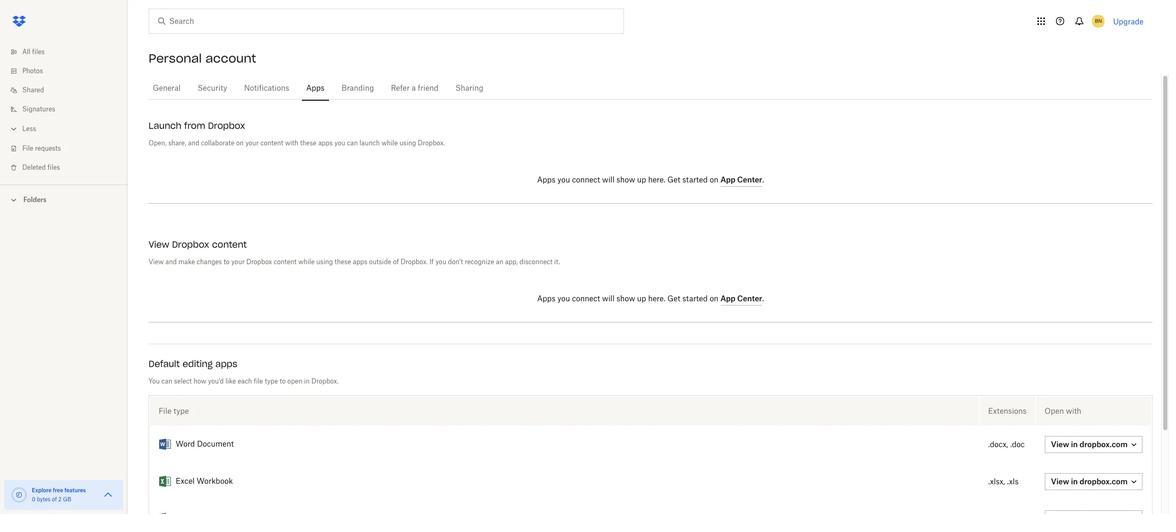 Task type: locate. For each thing, give the bounding box(es) containing it.
0 vertical spatial show
[[617, 177, 635, 184]]

while
[[382, 140, 398, 147], [298, 259, 315, 265]]

1 vertical spatial .
[[763, 296, 764, 303]]

1 vertical spatial and
[[166, 259, 177, 265]]

type right file
[[265, 379, 278, 385]]

2 . from the top
[[763, 296, 764, 303]]

of right outside
[[393, 259, 399, 265]]

can right you
[[162, 379, 172, 385]]

apps you connect will show up here. get started on app center . for launch from dropbox
[[537, 175, 764, 184]]

0 vertical spatial apps you connect will show up here. get started on app center .
[[537, 175, 764, 184]]

make
[[179, 259, 195, 265]]

0 horizontal spatial these
[[300, 140, 317, 147]]

template stateless image for word document
[[159, 439, 171, 451]]

0 vertical spatial type
[[265, 379, 278, 385]]

shared
[[22, 87, 44, 93]]

0 vertical spatial center
[[738, 175, 763, 184]]

1 horizontal spatial while
[[382, 140, 398, 147]]

general
[[153, 85, 181, 92]]

here.
[[648, 177, 666, 184], [648, 296, 666, 303]]

sharing
[[456, 85, 484, 92]]

file down less
[[22, 145, 33, 152]]

1 vertical spatial app center link
[[721, 294, 763, 306]]

from
[[184, 121, 205, 131]]

list
[[0, 36, 127, 185]]

default
[[149, 359, 180, 370]]

here. for launch from dropbox
[[648, 177, 666, 184]]

0 horizontal spatial of
[[52, 497, 57, 503]]

on for launch from dropbox
[[710, 177, 719, 184]]

1 app from the top
[[721, 175, 736, 184]]

2 here. from the top
[[648, 296, 666, 303]]

1 show from the top
[[617, 177, 635, 184]]

0 vertical spatial files
[[32, 49, 45, 55]]

1 vertical spatial type
[[174, 407, 189, 416]]

2 app from the top
[[721, 294, 736, 303]]

1 vertical spatial apps
[[537, 177, 556, 184]]

files for all files
[[32, 49, 45, 55]]

dropbox
[[208, 121, 245, 131], [172, 239, 209, 250], [246, 259, 272, 265]]

0 vertical spatial and
[[188, 140, 199, 147]]

1 vertical spatial will
[[602, 296, 615, 303]]

file
[[254, 379, 263, 385]]

1 horizontal spatial apps
[[318, 140, 333, 147]]

and right share,
[[188, 140, 199, 147]]

1 template stateless image from the top
[[159, 439, 171, 451]]

2 get from the top
[[668, 296, 681, 303]]

file for file type
[[159, 407, 172, 416]]

.xls
[[1008, 479, 1019, 486]]

gb
[[63, 497, 71, 503]]

with
[[285, 140, 298, 147], [1066, 407, 1082, 416]]

folders button
[[0, 192, 127, 208]]

0 vertical spatial of
[[393, 259, 399, 265]]

files
[[32, 49, 45, 55], [48, 165, 60, 171]]

1 horizontal spatial files
[[48, 165, 60, 171]]

connect
[[572, 177, 600, 184], [572, 296, 600, 303]]

if
[[430, 259, 434, 265]]

2 vertical spatial template stateless image
[[159, 513, 171, 514]]

file
[[22, 145, 33, 152], [159, 407, 172, 416]]

launch from dropbox
[[149, 121, 245, 131]]

0 horizontal spatial type
[[174, 407, 189, 416]]

deleted
[[22, 165, 46, 171]]

to
[[224, 259, 230, 265], [280, 379, 286, 385]]

1 vertical spatial app
[[721, 294, 736, 303]]

apps you connect will show up here. get started on app center . for view dropbox content
[[537, 294, 764, 303]]

2 view from the top
[[149, 259, 164, 265]]

can left launch
[[347, 140, 358, 147]]

view dropbox content
[[149, 239, 247, 250]]

1 horizontal spatial file
[[159, 407, 172, 416]]

upgrade
[[1114, 17, 1144, 26]]

started for launch from dropbox
[[683, 177, 708, 184]]

show for view dropbox content
[[617, 296, 635, 303]]

0 horizontal spatial to
[[224, 259, 230, 265]]

1 vertical spatial on
[[710, 177, 719, 184]]

0 vertical spatial file
[[22, 145, 33, 152]]

of left "2"
[[52, 497, 57, 503]]

dropbox up collaborate
[[208, 121, 245, 131]]

0 vertical spatial .
[[763, 177, 764, 184]]

2 vertical spatial apps
[[215, 359, 237, 370]]

1 vertical spatial can
[[162, 379, 172, 385]]

apps up like
[[215, 359, 237, 370]]

2 vertical spatial apps
[[537, 296, 556, 303]]

get
[[668, 177, 681, 184], [668, 296, 681, 303]]

explore free features 0 bytes of 2 gb
[[32, 487, 86, 503]]

0 horizontal spatial file
[[22, 145, 33, 152]]

0 vertical spatial your
[[246, 140, 259, 147]]

1 vertical spatial dropbox
[[172, 239, 209, 250]]

branding
[[342, 85, 374, 92]]

1 connect from the top
[[572, 177, 600, 184]]

1 horizontal spatial type
[[265, 379, 278, 385]]

will for launch from dropbox
[[602, 177, 615, 184]]

outside
[[369, 259, 391, 265]]

1 up from the top
[[637, 177, 646, 184]]

and
[[188, 140, 199, 147], [166, 259, 177, 265]]

1 view from the top
[[149, 239, 169, 250]]

0 horizontal spatial using
[[316, 259, 333, 265]]

apps left outside
[[353, 259, 368, 265]]

2 vertical spatial dropbox
[[246, 259, 272, 265]]

1 vertical spatial here.
[[648, 296, 666, 303]]

dropbox up make
[[172, 239, 209, 250]]

1 vertical spatial view
[[149, 259, 164, 265]]

started
[[683, 177, 708, 184], [683, 296, 708, 303]]

notifications
[[244, 85, 289, 92]]

on
[[236, 140, 244, 147], [710, 177, 719, 184], [710, 296, 719, 303]]

workbook
[[197, 478, 233, 486]]

1 horizontal spatial these
[[335, 259, 351, 265]]

tab list containing general
[[149, 74, 1153, 101]]

center for content
[[738, 294, 763, 303]]

1 vertical spatial to
[[280, 379, 286, 385]]

0 horizontal spatial while
[[298, 259, 315, 265]]

1 horizontal spatial of
[[393, 259, 399, 265]]

0 horizontal spatial and
[[166, 259, 177, 265]]

to left open
[[280, 379, 286, 385]]

0 vertical spatial with
[[285, 140, 298, 147]]

apps for view dropbox content
[[537, 296, 556, 303]]

1 vertical spatial show
[[617, 296, 635, 303]]

1 vertical spatial your
[[231, 259, 245, 265]]

you
[[335, 140, 345, 147], [558, 177, 570, 184], [436, 259, 446, 265], [558, 296, 570, 303]]

2 started from the top
[[683, 296, 708, 303]]

dropbox right changes
[[246, 259, 272, 265]]

1 started from the top
[[683, 177, 708, 184]]

0 vertical spatial up
[[637, 177, 646, 184]]

apps for launch from dropbox
[[537, 177, 556, 184]]

1 vertical spatial get
[[668, 296, 681, 303]]

1 vertical spatial center
[[738, 294, 763, 303]]

refer a friend
[[391, 85, 439, 92]]

1 vertical spatial while
[[298, 259, 315, 265]]

1 horizontal spatial can
[[347, 140, 358, 147]]

2 app center link from the top
[[721, 294, 763, 306]]

2 vertical spatial on
[[710, 296, 719, 303]]

deleted files link
[[8, 158, 127, 177]]

.xlsx, .xls
[[989, 479, 1019, 486]]

personal
[[149, 51, 202, 66]]

1 vertical spatial apps you connect will show up here. get started on app center .
[[537, 294, 764, 303]]

0 vertical spatial dropbox
[[208, 121, 245, 131]]

general tab
[[149, 76, 185, 101]]

0 vertical spatial started
[[683, 177, 708, 184]]

0 vertical spatial using
[[400, 140, 416, 147]]

excel workbook
[[176, 478, 233, 486]]

1 here. from the top
[[648, 177, 666, 184]]

1 vertical spatial started
[[683, 296, 708, 303]]

get for dropbox
[[668, 177, 681, 184]]

type
[[265, 379, 278, 385], [174, 407, 189, 416]]

app center link
[[721, 175, 763, 187], [721, 294, 763, 306]]

show for launch from dropbox
[[617, 177, 635, 184]]

you can select how you'd like each file type to open in dropbox.
[[149, 379, 339, 385]]

of
[[393, 259, 399, 265], [52, 497, 57, 503]]

of inside explore free features 0 bytes of 2 gb
[[52, 497, 57, 503]]

word document
[[176, 441, 234, 449]]

. for view dropbox content
[[763, 296, 764, 303]]

will for view dropbox content
[[602, 296, 615, 303]]

2 apps you connect will show up here. get started on app center . from the top
[[537, 294, 764, 303]]

show
[[617, 177, 635, 184], [617, 296, 635, 303]]

2 center from the top
[[738, 294, 763, 303]]

0 vertical spatial view
[[149, 239, 169, 250]]

your right collaborate
[[246, 140, 259, 147]]

2 connect from the top
[[572, 296, 600, 303]]

2 will from the top
[[602, 296, 615, 303]]

1 vertical spatial dropbox.
[[401, 259, 428, 265]]

these
[[300, 140, 317, 147], [335, 259, 351, 265]]

1 horizontal spatial to
[[280, 379, 286, 385]]

1 . from the top
[[763, 177, 764, 184]]

quota usage element
[[11, 487, 28, 504]]

1 center from the top
[[738, 175, 763, 184]]

0 horizontal spatial your
[[231, 259, 245, 265]]

requests
[[35, 145, 61, 152]]

content
[[260, 140, 283, 147], [212, 239, 247, 250], [274, 259, 297, 265]]

1 vertical spatial with
[[1066, 407, 1082, 416]]

0 vertical spatial here.
[[648, 177, 666, 184]]

1 vertical spatial apps
[[353, 259, 368, 265]]

apps left launch
[[318, 140, 333, 147]]

will
[[602, 177, 615, 184], [602, 296, 615, 303]]

1 app center link from the top
[[721, 175, 763, 187]]

files right deleted
[[48, 165, 60, 171]]

select
[[174, 379, 192, 385]]

1 horizontal spatial your
[[246, 140, 259, 147]]

0 vertical spatial connect
[[572, 177, 600, 184]]

up
[[637, 177, 646, 184], [637, 296, 646, 303]]

apps tab
[[302, 76, 329, 101]]

apps
[[318, 140, 333, 147], [353, 259, 368, 265], [215, 359, 237, 370]]

app for launch from dropbox
[[721, 175, 736, 184]]

0 vertical spatial will
[[602, 177, 615, 184]]

1 vertical spatial template stateless image
[[159, 476, 171, 488]]

and left make
[[166, 259, 177, 265]]

tab list
[[149, 74, 1153, 101]]

1 vertical spatial connect
[[572, 296, 600, 303]]

your right changes
[[231, 259, 245, 265]]

using
[[400, 140, 416, 147], [316, 259, 333, 265]]

1 vertical spatial up
[[637, 296, 646, 303]]

0 vertical spatial app center link
[[721, 175, 763, 187]]

free
[[53, 487, 63, 494]]

can
[[347, 140, 358, 147], [162, 379, 172, 385]]

dropbox.
[[418, 140, 445, 147], [401, 259, 428, 265], [312, 379, 339, 385]]

0 vertical spatial template stateless image
[[159, 439, 171, 451]]

open, share, and collaborate on your content with these apps you can launch while using dropbox.
[[149, 140, 445, 147]]

file requests link
[[8, 139, 127, 158]]

0 vertical spatial content
[[260, 140, 283, 147]]

0 horizontal spatial can
[[162, 379, 172, 385]]

0 vertical spatial to
[[224, 259, 230, 265]]

0 horizontal spatial apps
[[215, 359, 237, 370]]

0 vertical spatial get
[[668, 177, 681, 184]]

connect for launch from dropbox
[[572, 177, 600, 184]]

1 vertical spatial of
[[52, 497, 57, 503]]

0 vertical spatial app
[[721, 175, 736, 184]]

0 horizontal spatial files
[[32, 49, 45, 55]]

template stateless image for excel workbook
[[159, 476, 171, 488]]

open with
[[1045, 407, 1082, 416]]

2 template stateless image from the top
[[159, 476, 171, 488]]

file down you
[[159, 407, 172, 416]]

default editing apps
[[149, 359, 237, 370]]

1 get from the top
[[668, 177, 681, 184]]

type down select
[[174, 407, 189, 416]]

files right all
[[32, 49, 45, 55]]

1 apps you connect will show up here. get started on app center . from the top
[[537, 175, 764, 184]]

app
[[721, 175, 736, 184], [721, 294, 736, 303]]

2 up from the top
[[637, 296, 646, 303]]

app center link for launch from dropbox
[[721, 175, 763, 187]]

1 will from the top
[[602, 177, 615, 184]]

apps
[[306, 85, 325, 92], [537, 177, 556, 184], [537, 296, 556, 303]]

1 vertical spatial file
[[159, 407, 172, 416]]

template stateless image
[[159, 439, 171, 451], [159, 476, 171, 488], [159, 513, 171, 514]]

to right changes
[[224, 259, 230, 265]]

2 show from the top
[[617, 296, 635, 303]]

1 vertical spatial files
[[48, 165, 60, 171]]

0 vertical spatial apps
[[306, 85, 325, 92]]



Task type: describe. For each thing, give the bounding box(es) containing it.
.doc
[[1011, 441, 1025, 449]]

app center link for view dropbox content
[[721, 294, 763, 306]]

shared link
[[8, 81, 127, 100]]

1 vertical spatial these
[[335, 259, 351, 265]]

security
[[198, 85, 227, 92]]

extensions
[[989, 407, 1027, 416]]

bytes
[[37, 497, 50, 503]]

your for dropbox
[[246, 140, 259, 147]]

3 template stateless image from the top
[[159, 513, 171, 514]]

0 vertical spatial these
[[300, 140, 317, 147]]

view and make changes to your dropbox content while using these apps outside of dropbox. if you don't recognize an app, disconnect it.
[[149, 259, 560, 265]]

document
[[197, 441, 234, 449]]

2 horizontal spatial apps
[[353, 259, 368, 265]]

recognize
[[465, 259, 494, 265]]

.docx, .doc
[[989, 441, 1025, 449]]

apps inside tab
[[306, 85, 325, 92]]

changes
[[197, 259, 222, 265]]

center for dropbox
[[738, 175, 763, 184]]

.docx,
[[989, 441, 1009, 449]]

get for content
[[668, 296, 681, 303]]

all files link
[[8, 42, 127, 62]]

photos
[[22, 68, 43, 74]]

personal account
[[149, 51, 256, 66]]

started for view dropbox content
[[683, 296, 708, 303]]

1 horizontal spatial with
[[1066, 407, 1082, 416]]

up for dropbox
[[637, 177, 646, 184]]

you'd
[[208, 379, 224, 385]]

an
[[496, 259, 504, 265]]

0 vertical spatial dropbox.
[[418, 140, 445, 147]]

all files
[[22, 49, 45, 55]]

security tab
[[193, 76, 232, 101]]

excel
[[176, 478, 195, 486]]

less image
[[8, 124, 19, 134]]

view for view dropbox content
[[149, 239, 169, 250]]

launch
[[149, 121, 182, 131]]

1 horizontal spatial and
[[188, 140, 199, 147]]

account
[[206, 51, 256, 66]]

share,
[[168, 140, 186, 147]]

signatures
[[22, 106, 55, 113]]

connect for view dropbox content
[[572, 296, 600, 303]]

editing
[[183, 359, 213, 370]]

0 horizontal spatial with
[[285, 140, 298, 147]]

1 vertical spatial using
[[316, 259, 333, 265]]

0 vertical spatial can
[[347, 140, 358, 147]]

1 horizontal spatial using
[[400, 140, 416, 147]]

2
[[58, 497, 62, 503]]

upgrade link
[[1114, 17, 1144, 26]]

2 vertical spatial dropbox.
[[312, 379, 339, 385]]

up for content
[[637, 296, 646, 303]]

like
[[226, 379, 236, 385]]

file requests
[[22, 145, 61, 152]]

deleted files
[[22, 165, 60, 171]]

0 vertical spatial on
[[236, 140, 244, 147]]

signatures link
[[8, 100, 127, 119]]

disconnect
[[520, 259, 553, 265]]

explore
[[32, 487, 52, 494]]

dropbox image
[[8, 11, 30, 32]]

sharing tab
[[451, 76, 488, 101]]

. for launch from dropbox
[[763, 177, 764, 184]]

it.
[[554, 259, 560, 265]]

file type
[[159, 407, 189, 416]]

each
[[238, 379, 252, 385]]

notifications tab
[[240, 76, 294, 101]]

list containing all files
[[0, 36, 127, 185]]

in
[[304, 379, 310, 385]]

word
[[176, 441, 195, 449]]

1 vertical spatial content
[[212, 239, 247, 250]]

open
[[1045, 407, 1064, 416]]

less
[[22, 126, 36, 132]]

open,
[[149, 140, 167, 147]]

.xlsx,
[[989, 479, 1006, 486]]

features
[[64, 487, 86, 494]]

don't
[[448, 259, 463, 265]]

you
[[149, 379, 160, 385]]

friend
[[418, 85, 439, 92]]

refer a friend tab
[[387, 76, 443, 101]]

on for view dropbox content
[[710, 296, 719, 303]]

how
[[194, 379, 206, 385]]

here. for view dropbox content
[[648, 296, 666, 303]]

launch
[[360, 140, 380, 147]]

a
[[412, 85, 416, 92]]

files for deleted files
[[48, 165, 60, 171]]

0
[[32, 497, 35, 503]]

file for file requests
[[22, 145, 33, 152]]

app,
[[505, 259, 518, 265]]

open
[[288, 379, 302, 385]]

all
[[22, 49, 30, 55]]

refer
[[391, 85, 410, 92]]

your for content
[[231, 259, 245, 265]]

photos link
[[8, 62, 127, 81]]

0 vertical spatial apps
[[318, 140, 333, 147]]

app for view dropbox content
[[721, 294, 736, 303]]

view for view and make changes to your dropbox content while using these apps outside of dropbox. if you don't recognize an app, disconnect it.
[[149, 259, 164, 265]]

folders
[[23, 196, 46, 204]]

branding tab
[[337, 76, 378, 101]]

0 vertical spatial while
[[382, 140, 398, 147]]

collaborate
[[201, 140, 235, 147]]

2 vertical spatial content
[[274, 259, 297, 265]]



Task type: vqa. For each thing, say whether or not it's contained in the screenshot.
Quota usage element
yes



